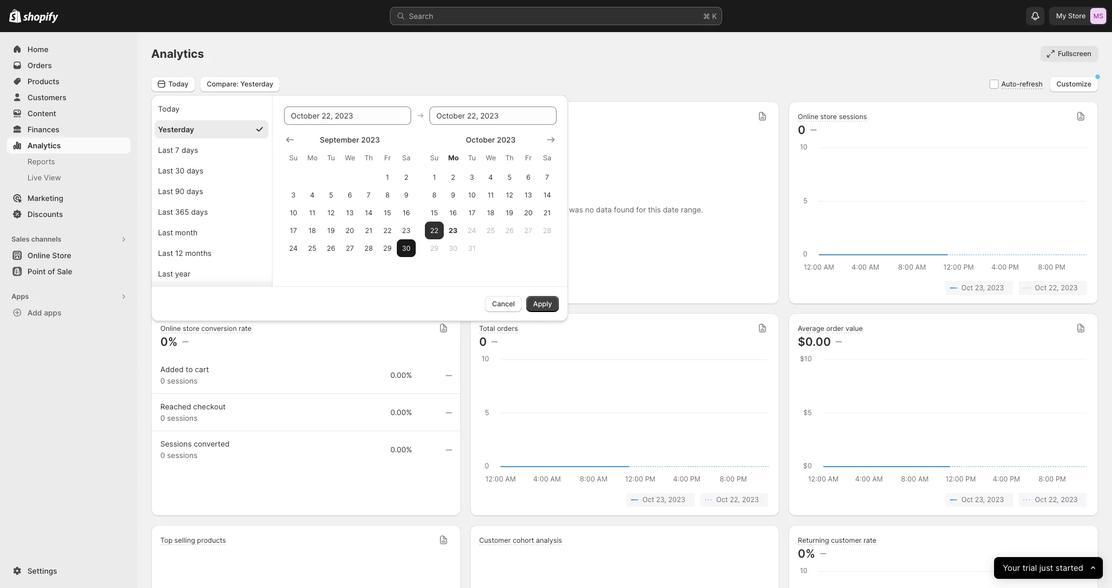 Task type: vqa. For each thing, say whether or not it's contained in the screenshot.


Task type: describe. For each thing, give the bounding box(es) containing it.
last year button
[[155, 264, 269, 283]]

cancel button
[[485, 296, 522, 312]]

average order value button
[[798, 324, 863, 334]]

1 29 button from the left
[[378, 239, 397, 257]]

0 down online store sessions dropdown button
[[798, 123, 806, 137]]

order
[[826, 324, 844, 333]]

0 vertical spatial 6
[[526, 173, 531, 181]]

k
[[712, 11, 717, 21]]

your trial just started button
[[994, 557, 1103, 579]]

customize
[[1057, 79, 1092, 88]]

yesterday inside button
[[158, 125, 194, 134]]

1 horizontal spatial shopify image
[[23, 12, 59, 23]]

0 horizontal spatial 21 button
[[359, 221, 378, 239]]

sales channels button
[[7, 231, 131, 247]]

1 horizontal spatial 7
[[367, 190, 371, 199]]

customize button
[[1050, 76, 1099, 92]]

oct 23, 2023 for no change icon corresponding to $0.00
[[324, 284, 367, 292]]

0 horizontal spatial 3 button
[[284, 186, 303, 204]]

0 horizontal spatial 6
[[348, 190, 352, 199]]

selling
[[174, 536, 195, 545]]

0 horizontal spatial 7 button
[[359, 186, 378, 204]]

last 7 days button
[[155, 141, 269, 159]]

your
[[1003, 563, 1020, 573]]

2 8 button from the left
[[425, 186, 444, 204]]

0 vertical spatial 21
[[544, 208, 551, 217]]

31 button
[[463, 239, 481, 257]]

no
[[585, 205, 594, 214]]

1 horizontal spatial 12 button
[[500, 186, 519, 204]]

sessions inside added to cart 0 sessions
[[167, 376, 198, 385]]

last year
[[158, 269, 190, 278]]

0 horizontal spatial 17 button
[[284, 221, 303, 239]]

0 horizontal spatial 10 button
[[284, 204, 303, 221]]

2 for october 2023
[[451, 173, 455, 181]]

for
[[636, 205, 646, 214]]

rate
[[864, 536, 877, 545]]

365
[[175, 207, 189, 216]]

there was no data found for this date range.
[[546, 205, 703, 214]]

last for last month
[[158, 228, 173, 237]]

started
[[1056, 563, 1084, 573]]

marketing
[[27, 194, 63, 203]]

sunday element for october 2023
[[425, 147, 444, 168]]

0 horizontal spatial 17
[[290, 226, 297, 235]]

yesterday button
[[155, 120, 269, 138]]

1 horizontal spatial 20
[[524, 208, 533, 217]]

1 horizontal spatial 27 button
[[519, 221, 538, 239]]

no change image for $0.00
[[836, 337, 842, 347]]

1 horizontal spatial 20 button
[[519, 204, 538, 221]]

0 horizontal spatial 28
[[365, 244, 373, 252]]

today button
[[155, 99, 269, 118]]

online store
[[27, 251, 71, 260]]

last month
[[158, 228, 198, 237]]

1 button for september 2023
[[378, 168, 397, 186]]

0 horizontal spatial 27 button
[[341, 239, 359, 257]]

0.00% for added to cart
[[390, 371, 412, 380]]

0 horizontal spatial 14 button
[[359, 204, 378, 221]]

of
[[48, 267, 55, 276]]

we for september
[[345, 153, 355, 162]]

settings link
[[7, 563, 131, 579]]

25 for right 25 button
[[487, 226, 495, 235]]

saturday element for october 2023
[[538, 147, 557, 168]]

1 vertical spatial 12
[[327, 208, 335, 217]]

0 horizontal spatial 3
[[291, 190, 296, 199]]

online store button
[[0, 247, 137, 263]]

october 2023
[[466, 135, 516, 144]]

monday element for october
[[444, 147, 463, 168]]

this
[[648, 205, 661, 214]]

products
[[27, 77, 59, 86]]

22, for no change icon corresponding to $0.00
[[411, 284, 421, 292]]

22, for no change icon related to 0
[[730, 495, 740, 504]]

2 button for september 2023
[[397, 168, 416, 186]]

last 90 days
[[158, 186, 203, 196]]

search
[[409, 11, 433, 21]]

sunday element for september 2023
[[284, 147, 303, 168]]

sale
[[57, 267, 72, 276]]

last 12 months button
[[155, 244, 269, 262]]

5 for the left '5' button
[[329, 190, 333, 199]]

1 horizontal spatial 25 button
[[481, 221, 500, 239]]

auto-refresh
[[1002, 80, 1043, 88]]

compare: yesterday button
[[200, 76, 280, 92]]

customers
[[27, 93, 66, 102]]

23, for 0's no change image
[[975, 284, 985, 292]]

0 horizontal spatial 13 button
[[341, 204, 359, 221]]

1 vertical spatial 13
[[346, 208, 354, 217]]

0 horizontal spatial 25 button
[[303, 239, 322, 257]]

1 horizontal spatial 10 button
[[463, 186, 481, 204]]

1 15 button from the left
[[378, 204, 397, 221]]

1 horizontal spatial 13 button
[[519, 186, 538, 204]]

my store image
[[1091, 8, 1107, 24]]

today inside dropdown button
[[168, 79, 188, 88]]

1 16 button from the left
[[397, 204, 416, 221]]

1 horizontal spatial 26
[[505, 226, 514, 235]]

31
[[468, 244, 476, 252]]

1 8 button from the left
[[378, 186, 397, 204]]

customer
[[479, 536, 511, 545]]

year
[[175, 269, 190, 278]]

last for last 12 months
[[158, 248, 173, 257]]

1 horizontal spatial 18 button
[[481, 204, 500, 221]]

th for october 2023
[[505, 153, 514, 162]]

YYYY-MM-DD text field
[[284, 106, 411, 125]]

8 for first 8 button from right
[[432, 190, 437, 199]]

2 for september 2023
[[404, 173, 408, 181]]

oct 23, 2023 for 0's no change image
[[961, 284, 1004, 292]]

30 for second 30 button from right
[[402, 244, 411, 252]]

top selling products
[[160, 536, 226, 545]]

september 2023
[[320, 135, 380, 144]]

1 horizontal spatial 10
[[468, 190, 476, 199]]

0 vertical spatial 24
[[468, 226, 476, 235]]

1 horizontal spatial 26 button
[[500, 221, 519, 239]]

home link
[[7, 41, 131, 57]]

30 for 1st 30 button from the right
[[449, 244, 458, 252]]

customer cohort analysis button
[[479, 536, 562, 546]]

$0.00 for no change icon corresponding to $0.00
[[160, 123, 193, 137]]

top
[[160, 536, 173, 545]]

1 vertical spatial 21
[[365, 226, 372, 235]]

2 horizontal spatial 12
[[506, 190, 513, 199]]

apply
[[533, 299, 552, 308]]

1 horizontal spatial 7 button
[[538, 168, 557, 186]]

15 for first 15 button from the right
[[431, 208, 438, 217]]

1 horizontal spatial 21 button
[[538, 204, 557, 221]]

reports
[[27, 157, 55, 166]]

returning customer rate button
[[798, 536, 877, 546]]

no change image for 0
[[491, 337, 498, 347]]

my
[[1056, 11, 1067, 20]]

0 horizontal spatial 11
[[309, 208, 316, 217]]

reached
[[160, 402, 191, 411]]

1 horizontal spatial 6 button
[[519, 168, 538, 186]]

0 inside sessions converted 0 sessions
[[160, 451, 165, 460]]

2 23 button from the left
[[444, 221, 463, 239]]

last 365 days button
[[155, 202, 269, 221]]

products
[[197, 536, 226, 545]]

1 horizontal spatial 17 button
[[463, 204, 481, 221]]

compare: yesterday
[[207, 79, 273, 88]]

1 horizontal spatial 14
[[543, 190, 551, 199]]

22 for 1st 22 'button' from right
[[430, 226, 439, 235]]

thursday element for october 2023
[[500, 147, 519, 168]]

customer
[[831, 536, 862, 545]]

0 horizontal spatial shopify image
[[9, 9, 21, 23]]

0 vertical spatial 28
[[543, 226, 551, 235]]

customer cohort analysis
[[479, 536, 562, 545]]

1 horizontal spatial 27
[[524, 226, 533, 235]]

top selling products button
[[160, 536, 226, 546]]

19 for the left 19 button
[[327, 226, 335, 235]]

1 horizontal spatial 19 button
[[500, 204, 519, 221]]

1 vertical spatial 20
[[346, 226, 354, 235]]

found
[[614, 205, 634, 214]]

point of sale
[[27, 267, 72, 276]]

su for october
[[430, 153, 439, 162]]

1 vertical spatial 7
[[545, 173, 549, 181]]

0 vertical spatial 3
[[470, 173, 474, 181]]

16 for first '16' button from left
[[403, 208, 410, 217]]

tuesday element for october 2023
[[463, 147, 481, 168]]

online store sessions
[[798, 112, 867, 121]]

23, for no change icon related to 0
[[656, 495, 667, 504]]

last 30 days
[[158, 166, 203, 175]]

apply button
[[526, 296, 559, 312]]

1 for september 2023
[[386, 173, 389, 181]]

1 horizontal spatial 17
[[468, 208, 476, 217]]

auto-
[[1002, 80, 1020, 88]]

last 365 days
[[158, 207, 208, 216]]

th for september 2023
[[365, 153, 373, 162]]

saturday element for september 2023
[[397, 147, 416, 168]]

1 horizontal spatial 28 button
[[538, 221, 557, 239]]

fr for october 2023
[[525, 153, 532, 162]]

18 for left 18 button
[[309, 226, 316, 235]]

5 for the right '5' button
[[508, 173, 512, 181]]

last for last 365 days
[[158, 207, 173, 216]]

last 7 days
[[158, 145, 198, 154]]

25 for left 25 button
[[308, 244, 316, 252]]

1 horizontal spatial 3 button
[[463, 168, 481, 186]]

reports link
[[7, 154, 131, 170]]

0 horizontal spatial 10
[[290, 208, 297, 217]]

customers link
[[7, 89, 131, 105]]

1 vertical spatial 26
[[327, 244, 335, 252]]

days for last 7 days
[[182, 145, 198, 154]]

0 inside added to cart 0 sessions
[[160, 376, 165, 385]]

discounts
[[27, 210, 63, 219]]

22, for no change image associated with $0.00
[[1049, 495, 1059, 504]]

⌘ k
[[703, 11, 717, 21]]

0 horizontal spatial 5 button
[[322, 186, 341, 204]]

1 vertical spatial 27
[[346, 244, 354, 252]]

0 horizontal spatial 18 button
[[303, 221, 322, 239]]

point of sale button
[[0, 263, 137, 280]]

data
[[596, 205, 612, 214]]

october
[[466, 135, 495, 144]]

apps
[[11, 292, 29, 301]]

15 for first 15 button from the left
[[384, 208, 391, 217]]

home
[[27, 45, 48, 54]]

1 22 button from the left
[[378, 221, 397, 239]]

analytics inside 'link'
[[27, 141, 61, 150]]

today inside button
[[158, 104, 180, 113]]

1 horizontal spatial 4 button
[[481, 168, 500, 186]]

mo for september
[[307, 153, 318, 162]]

add
[[27, 308, 42, 317]]

days for last 365 days
[[191, 207, 208, 216]]

0 horizontal spatial 11 button
[[303, 204, 322, 221]]

products link
[[7, 73, 131, 89]]

oct 23, 2023 for no change image associated with $0.00
[[961, 495, 1004, 504]]

sa for september 2023
[[402, 153, 411, 162]]

1 for october 2023
[[433, 173, 436, 181]]

apps
[[44, 308, 61, 317]]

last 12 months
[[158, 248, 212, 257]]

channels
[[31, 235, 61, 243]]

2 15 button from the left
[[425, 204, 444, 221]]



Task type: locate. For each thing, give the bounding box(es) containing it.
0 vertical spatial 13
[[525, 190, 532, 199]]

1 horizontal spatial mo
[[448, 153, 459, 162]]

1 vertical spatial 24
[[289, 244, 298, 252]]

shopify image
[[9, 9, 21, 23], [23, 12, 59, 23]]

store
[[1068, 11, 1086, 20], [52, 251, 71, 260]]

1 horizontal spatial 11
[[488, 190, 494, 199]]

2 mo from the left
[[448, 153, 459, 162]]

content
[[27, 109, 56, 118]]

2 fr from the left
[[525, 153, 532, 162]]

was
[[569, 205, 583, 214]]

9 for 2nd 9 button from the right
[[404, 190, 409, 199]]

0 horizontal spatial wednesday element
[[341, 147, 359, 168]]

su for september
[[289, 153, 298, 162]]

we for october
[[486, 153, 496, 162]]

1 horizontal spatial 18
[[487, 208, 495, 217]]

2 0.00% from the top
[[390, 408, 412, 417]]

11
[[488, 190, 494, 199], [309, 208, 316, 217]]

last month button
[[155, 223, 269, 241]]

store right my
[[1068, 11, 1086, 20]]

27 button
[[519, 221, 538, 239], [341, 239, 359, 257]]

1 horizontal spatial 9 button
[[444, 186, 463, 204]]

1 22 from the left
[[383, 226, 392, 235]]

0.00%
[[390, 371, 412, 380], [390, 408, 412, 417], [390, 445, 412, 454]]

4 last from the top
[[158, 207, 173, 216]]

last left the 90
[[158, 186, 173, 196]]

sessions down to
[[167, 376, 198, 385]]

sessions converted 0 sessions
[[160, 439, 230, 460]]

0 horizontal spatial thursday element
[[359, 147, 378, 168]]

wednesday element down september 2023
[[341, 147, 359, 168]]

7 last from the top
[[158, 269, 173, 278]]

average
[[798, 324, 825, 333]]

1 29 from the left
[[383, 244, 392, 252]]

8 for first 8 button from the left
[[385, 190, 390, 199]]

tuesday element down the october
[[463, 147, 481, 168]]

1 23 from the left
[[402, 226, 411, 235]]

last left the year
[[158, 269, 173, 278]]

1 saturday element from the left
[[397, 147, 416, 168]]

thursday element down october 2023
[[500, 147, 519, 168]]

2 8 from the left
[[432, 190, 437, 199]]

2 22 button from the left
[[425, 221, 444, 239]]

yesterday inside dropdown button
[[240, 79, 273, 88]]

2 button for october 2023
[[444, 168, 463, 186]]

friday element down september 2023
[[378, 147, 397, 168]]

days right the 90
[[187, 186, 203, 196]]

1 horizontal spatial 19
[[506, 208, 513, 217]]

1 last from the top
[[158, 145, 173, 154]]

live view
[[27, 173, 61, 182]]

0% for no change icon associated with 0%
[[160, 335, 178, 349]]

0 horizontal spatial 26 button
[[322, 239, 341, 257]]

2 thursday element from the left
[[500, 147, 519, 168]]

0 horizontal spatial 8 button
[[378, 186, 397, 204]]

1 2 button from the left
[[397, 168, 416, 186]]

yesterday
[[240, 79, 273, 88], [158, 125, 194, 134]]

0 vertical spatial analytics
[[151, 47, 204, 61]]

1 horizontal spatial 22 button
[[425, 221, 444, 239]]

today up today button at the left top of page
[[168, 79, 188, 88]]

3 last from the top
[[158, 186, 173, 196]]

1 horizontal spatial yesterday
[[240, 79, 273, 88]]

2 30 button from the left
[[444, 239, 463, 257]]

2 16 from the left
[[449, 208, 457, 217]]

0 down the reached
[[160, 414, 165, 423]]

we down october 2023
[[486, 153, 496, 162]]

13
[[525, 190, 532, 199], [346, 208, 354, 217]]

2 1 from the left
[[433, 173, 436, 181]]

1 tuesday element from the left
[[322, 147, 341, 168]]

friday element for september 2023
[[378, 147, 397, 168]]

4 for left 4 button
[[310, 190, 315, 199]]

content link
[[7, 105, 131, 121]]

0 horizontal spatial 24 button
[[284, 239, 303, 257]]

1 horizontal spatial saturday element
[[538, 147, 557, 168]]

no change image for 0%
[[182, 337, 189, 347]]

23, for no change image associated with $0.00
[[975, 495, 985, 504]]

1 horizontal spatial 24
[[468, 226, 476, 235]]

month
[[175, 228, 198, 237]]

online for online store
[[27, 251, 50, 260]]

0 horizontal spatial 4 button
[[303, 186, 322, 204]]

1 fr from the left
[[384, 153, 391, 162]]

1 vertical spatial 4
[[310, 190, 315, 199]]

2023
[[361, 135, 380, 144], [497, 135, 516, 144], [350, 284, 367, 292], [423, 284, 440, 292], [987, 284, 1004, 292], [1061, 284, 1078, 292], [668, 495, 685, 504], [742, 495, 759, 504], [987, 495, 1004, 504], [1061, 495, 1078, 504]]

0 horizontal spatial 30
[[175, 166, 185, 175]]

online up point
[[27, 251, 50, 260]]

cart
[[195, 365, 209, 374]]

online inside "button"
[[27, 251, 50, 260]]

3 0.00% from the top
[[390, 445, 412, 454]]

oct 22, 2023
[[398, 284, 440, 292], [1035, 284, 1078, 292], [716, 495, 759, 504], [1035, 495, 1078, 504]]

settings
[[27, 566, 57, 576]]

7 button
[[538, 168, 557, 186], [359, 186, 378, 204]]

0 vertical spatial yesterday
[[240, 79, 273, 88]]

22, for 0's no change image
[[1049, 284, 1059, 292]]

yesterday up last 7 days
[[158, 125, 194, 134]]

0 horizontal spatial saturday element
[[397, 147, 416, 168]]

2 9 from the left
[[451, 190, 455, 199]]

1 friday element from the left
[[378, 147, 397, 168]]

0 inside reached checkout 0 sessions
[[160, 414, 165, 423]]

1 horizontal spatial store
[[1068, 11, 1086, 20]]

days inside button
[[191, 207, 208, 216]]

26 button
[[500, 221, 519, 239], [322, 239, 341, 257]]

28 button
[[538, 221, 557, 239], [359, 239, 378, 257]]

23 button
[[397, 221, 416, 239], [444, 221, 463, 239]]

1 horizontal spatial wednesday element
[[481, 147, 500, 168]]

2 th from the left
[[505, 153, 514, 162]]

online for online store sessions
[[798, 112, 819, 121]]

live
[[27, 173, 42, 182]]

1 horizontal spatial 11 button
[[481, 186, 500, 204]]

0 vertical spatial 7
[[175, 145, 179, 154]]

0% for 0% no change image
[[798, 547, 815, 561]]

point of sale link
[[7, 263, 131, 280]]

16 for 1st '16' button from right
[[449, 208, 457, 217]]

converted
[[194, 439, 230, 448]]

11 button
[[481, 186, 500, 204], [303, 204, 322, 221]]

0 down cancel 'button'
[[479, 335, 487, 349]]

today
[[168, 79, 188, 88], [158, 104, 180, 113]]

0 vertical spatial 12
[[506, 190, 513, 199]]

18 for right 18 button
[[487, 208, 495, 217]]

checkout
[[193, 402, 226, 411]]

2 saturday element from the left
[[538, 147, 557, 168]]

$0.00 up last 7 days
[[160, 123, 193, 137]]

0 horizontal spatial online
[[27, 251, 50, 260]]

days right 365
[[191, 207, 208, 216]]

1 9 button from the left
[[397, 186, 416, 204]]

1 button for october 2023
[[425, 168, 444, 186]]

online inside dropdown button
[[798, 112, 819, 121]]

0 vertical spatial 20
[[524, 208, 533, 217]]

1 horizontal spatial fr
[[525, 153, 532, 162]]

1 15 from the left
[[384, 208, 391, 217]]

add apps
[[27, 308, 61, 317]]

refresh
[[1020, 80, 1043, 88]]

sessions right store at the right of the page
[[839, 112, 867, 121]]

0 down sessions
[[160, 451, 165, 460]]

0 horizontal spatial 16
[[403, 208, 410, 217]]

1 9 from the left
[[404, 190, 409, 199]]

0 horizontal spatial 4
[[310, 190, 315, 199]]

0 horizontal spatial 9 button
[[397, 186, 416, 204]]

oct 23, 2023 for no change icon related to 0
[[643, 495, 685, 504]]

0 horizontal spatial th
[[365, 153, 373, 162]]

12 button
[[500, 186, 519, 204], [322, 204, 341, 221]]

10
[[468, 190, 476, 199], [290, 208, 297, 217]]

apps button
[[7, 289, 131, 305]]

days up last 90 days
[[187, 166, 203, 175]]

0 horizontal spatial grid
[[284, 134, 416, 257]]

yesterday right compare:
[[240, 79, 273, 88]]

1 8 from the left
[[385, 190, 390, 199]]

1 horizontal spatial 5
[[508, 173, 512, 181]]

2 last from the top
[[158, 166, 173, 175]]

th down october 2023
[[505, 153, 514, 162]]

store inside "button"
[[52, 251, 71, 260]]

tu down september
[[327, 153, 335, 162]]

2 sunday element from the left
[[425, 147, 444, 168]]

1 su from the left
[[289, 153, 298, 162]]

thursday element down september 2023
[[359, 147, 378, 168]]

online
[[798, 112, 819, 121], [27, 251, 50, 260]]

cohort
[[513, 536, 534, 545]]

sa for october 2023
[[543, 153, 551, 162]]

last 90 days button
[[155, 182, 269, 200]]

2 22 from the left
[[430, 226, 439, 235]]

12 inside button
[[175, 248, 183, 257]]

months
[[185, 248, 212, 257]]

22 for second 22 'button' from right
[[383, 226, 392, 235]]

1 tu from the left
[[327, 153, 335, 162]]

1 we from the left
[[345, 153, 355, 162]]

added
[[160, 365, 184, 374]]

1 horizontal spatial 8 button
[[425, 186, 444, 204]]

0 horizontal spatial 5
[[329, 190, 333, 199]]

2 15 from the left
[[431, 208, 438, 217]]

0 horizontal spatial 29
[[383, 244, 392, 252]]

1 th from the left
[[365, 153, 373, 162]]

1 horizontal spatial 12
[[327, 208, 335, 217]]

0 horizontal spatial 20
[[346, 226, 354, 235]]

0 horizontal spatial 12 button
[[322, 204, 341, 221]]

last inside last 30 days button
[[158, 166, 173, 175]]

today down today dropdown button
[[158, 104, 180, 113]]

0% up added
[[160, 335, 178, 349]]

1 2 from the left
[[404, 173, 408, 181]]

last inside last 12 months button
[[158, 248, 173, 257]]

2 2 from the left
[[451, 173, 455, 181]]

days up last 30 days
[[182, 145, 198, 154]]

thursday element for september 2023
[[359, 147, 378, 168]]

grid
[[284, 134, 416, 257], [425, 134, 557, 257]]

to
[[186, 365, 193, 374]]

29
[[383, 244, 392, 252], [430, 244, 439, 252]]

2 friday element from the left
[[519, 147, 538, 168]]

0 vertical spatial $0.00
[[160, 123, 193, 137]]

4 for the rightmost 4 button
[[489, 173, 493, 181]]

store for online store
[[52, 251, 71, 260]]

1 vertical spatial 6
[[348, 190, 352, 199]]

1 vertical spatial $0.00
[[798, 335, 831, 349]]

friday element for october 2023
[[519, 147, 538, 168]]

tuesday element down september
[[322, 147, 341, 168]]

tu down the october
[[468, 153, 476, 162]]

last for last 90 days
[[158, 186, 173, 196]]

1
[[386, 173, 389, 181], [433, 173, 436, 181]]

online store sessions button
[[798, 112, 867, 122]]

wednesday element
[[341, 147, 359, 168], [481, 147, 500, 168]]

sunday element
[[284, 147, 303, 168], [425, 147, 444, 168]]

1 horizontal spatial we
[[486, 153, 496, 162]]

analytics link
[[7, 137, 131, 154]]

1 horizontal spatial 24 button
[[463, 221, 481, 239]]

tu for september
[[327, 153, 335, 162]]

tu
[[327, 153, 335, 162], [468, 153, 476, 162]]

1 horizontal spatial 22
[[430, 226, 439, 235]]

0 horizontal spatial 19 button
[[322, 221, 341, 239]]

2 tu from the left
[[468, 153, 476, 162]]

add apps button
[[7, 305, 131, 321]]

online left store at the right of the page
[[798, 112, 819, 121]]

there
[[546, 205, 567, 214]]

10 button
[[463, 186, 481, 204], [284, 204, 303, 221]]

5 button down october 2023
[[500, 168, 519, 186]]

wednesday element down october 2023
[[481, 147, 500, 168]]

1 vertical spatial 19
[[327, 226, 335, 235]]

1 horizontal spatial thursday element
[[500, 147, 519, 168]]

last for last 7 days
[[158, 145, 173, 154]]

0 vertical spatial online
[[798, 112, 819, 121]]

1 sunday element from the left
[[284, 147, 303, 168]]

1 1 button from the left
[[378, 168, 397, 186]]

23, for no change icon corresponding to $0.00
[[337, 284, 348, 292]]

7 inside last 7 days button
[[175, 145, 179, 154]]

1 grid from the left
[[284, 134, 416, 257]]

last inside last 365 days button
[[158, 207, 173, 216]]

last inside last 90 days "button"
[[158, 186, 173, 196]]

2 29 from the left
[[430, 244, 439, 252]]

we down september 2023
[[345, 153, 355, 162]]

we
[[345, 153, 355, 162], [486, 153, 496, 162]]

5 down september
[[329, 190, 333, 199]]

2 1 button from the left
[[425, 168, 444, 186]]

1 16 from the left
[[403, 208, 410, 217]]

1 horizontal spatial 1 button
[[425, 168, 444, 186]]

7
[[175, 145, 179, 154], [545, 173, 549, 181], [367, 190, 371, 199]]

last up last 30 days
[[158, 145, 173, 154]]

YYYY-MM-DD text field
[[430, 106, 557, 125]]

no change image for 0%
[[820, 549, 826, 558]]

0 vertical spatial 18
[[487, 208, 495, 217]]

1 horizontal spatial su
[[430, 153, 439, 162]]

th down september 2023
[[365, 153, 373, 162]]

tuesday element for september 2023
[[322, 147, 341, 168]]

friday element down yyyy-mm-dd text field
[[519, 147, 538, 168]]

5 button down september
[[322, 186, 341, 204]]

8 button
[[378, 186, 397, 204], [425, 186, 444, 204]]

1 horizontal spatial 23 button
[[444, 221, 463, 239]]

0 horizontal spatial 16 button
[[397, 204, 416, 221]]

1 horizontal spatial analytics
[[151, 47, 204, 61]]

1 horizontal spatial sa
[[543, 153, 551, 162]]

friday element
[[378, 147, 397, 168], [519, 147, 538, 168]]

30
[[175, 166, 185, 175], [402, 244, 411, 252], [449, 244, 458, 252]]

2 wednesday element from the left
[[481, 147, 500, 168]]

1 horizontal spatial 13
[[525, 190, 532, 199]]

monday element for september
[[303, 147, 322, 168]]

1 wednesday element from the left
[[341, 147, 359, 168]]

analytics down finances
[[27, 141, 61, 150]]

returning
[[798, 536, 829, 545]]

0 vertical spatial 4
[[489, 173, 493, 181]]

1 vertical spatial 14
[[365, 208, 373, 217]]

wednesday element for september
[[341, 147, 359, 168]]

1 horizontal spatial 5 button
[[500, 168, 519, 186]]

1 1 from the left
[[386, 173, 389, 181]]

no change image for $0.00
[[198, 125, 204, 135]]

0 horizontal spatial 6 button
[[341, 186, 359, 204]]

1 horizontal spatial 16
[[449, 208, 457, 217]]

0 vertical spatial today
[[168, 79, 188, 88]]

there was no data found for this date range. button
[[470, 101, 780, 304]]

finances
[[27, 125, 59, 134]]

2 2 button from the left
[[444, 168, 463, 186]]

sessions down sessions
[[167, 451, 198, 460]]

0.00% for reached checkout
[[390, 408, 412, 417]]

tuesday element
[[322, 147, 341, 168], [463, 147, 481, 168]]

store up sale
[[52, 251, 71, 260]]

marketing link
[[7, 190, 131, 206]]

16 button
[[397, 204, 416, 221], [444, 204, 463, 221]]

22
[[383, 226, 392, 235], [430, 226, 439, 235]]

last left month
[[158, 228, 173, 237]]

0 horizontal spatial 2 button
[[397, 168, 416, 186]]

no change image
[[810, 125, 817, 135], [836, 337, 842, 347], [445, 371, 452, 380], [445, 408, 452, 418], [820, 549, 826, 558]]

top selling products button
[[151, 525, 461, 588]]

0 horizontal spatial fr
[[384, 153, 391, 162]]

mo for october
[[448, 153, 459, 162]]

25
[[487, 226, 495, 235], [308, 244, 316, 252]]

last inside last year button
[[158, 269, 173, 278]]

1 horizontal spatial monday element
[[444, 147, 463, 168]]

0 horizontal spatial 20 button
[[341, 221, 359, 239]]

analytics up today dropdown button
[[151, 47, 204, 61]]

1 horizontal spatial 14 button
[[538, 186, 557, 204]]

last up last year in the left top of the page
[[158, 248, 173, 257]]

1 30 button from the left
[[397, 239, 416, 257]]

0% down returning
[[798, 547, 815, 561]]

last left 365
[[158, 207, 173, 216]]

1 vertical spatial 5
[[329, 190, 333, 199]]

30 button
[[397, 239, 416, 257], [444, 239, 463, 257]]

1 vertical spatial 0%
[[798, 547, 815, 561]]

grid containing october
[[425, 134, 557, 257]]

0 horizontal spatial analytics
[[27, 141, 61, 150]]

sessions down the reached
[[167, 414, 198, 423]]

2 button
[[397, 168, 416, 186], [444, 168, 463, 186]]

9 for first 9 button from the right
[[451, 190, 455, 199]]

2 23 from the left
[[449, 226, 458, 235]]

0 horizontal spatial 23
[[402, 226, 411, 235]]

sessions inside dropdown button
[[839, 112, 867, 121]]

last inside last month button
[[158, 228, 173, 237]]

returning customer rate
[[798, 536, 877, 545]]

1 23 button from the left
[[397, 221, 416, 239]]

last for last year
[[158, 269, 173, 278]]

0 down added
[[160, 376, 165, 385]]

$0.00 for no change image associated with $0.00
[[798, 335, 831, 349]]

0 horizontal spatial 30 button
[[397, 239, 416, 257]]

your trial just started
[[1003, 563, 1084, 573]]

1 0.00% from the top
[[390, 371, 412, 380]]

days for last 90 days
[[187, 186, 203, 196]]

store
[[821, 112, 837, 121]]

no change image
[[198, 125, 204, 135], [182, 337, 189, 347], [491, 337, 498, 347], [445, 446, 452, 455]]

20 button
[[519, 204, 538, 221], [341, 221, 359, 239]]

2 29 button from the left
[[425, 239, 444, 257]]

wednesday element for october
[[481, 147, 500, 168]]

2 grid from the left
[[425, 134, 557, 257]]

1 monday element from the left
[[303, 147, 322, 168]]

fr for september 2023
[[384, 153, 391, 162]]

0 horizontal spatial we
[[345, 153, 355, 162]]

saturday element
[[397, 147, 416, 168], [538, 147, 557, 168]]

0.00% for sessions converted
[[390, 445, 412, 454]]

90
[[175, 186, 184, 196]]

days inside "button"
[[187, 186, 203, 196]]

sessions inside sessions converted 0 sessions
[[167, 451, 198, 460]]

1 horizontal spatial online
[[798, 112, 819, 121]]

1 vertical spatial online
[[27, 251, 50, 260]]

1 horizontal spatial 28
[[543, 226, 551, 235]]

0 vertical spatial 0.00%
[[390, 371, 412, 380]]

2 monday element from the left
[[444, 147, 463, 168]]

2 9 button from the left
[[444, 186, 463, 204]]

discounts link
[[7, 206, 131, 222]]

september
[[320, 135, 359, 144]]

0 horizontal spatial 8
[[385, 190, 390, 199]]

2 16 button from the left
[[444, 204, 463, 221]]

last for last 30 days
[[158, 166, 173, 175]]

1 thursday element from the left
[[359, 147, 378, 168]]

3 button
[[463, 168, 481, 186], [284, 186, 303, 204]]

store for my store
[[1068, 11, 1086, 20]]

1 vertical spatial today
[[158, 104, 180, 113]]

2 su from the left
[[430, 153, 439, 162]]

orders
[[27, 61, 52, 70]]

$0.00 down average
[[798, 335, 831, 349]]

5 down october 2023
[[508, 173, 512, 181]]

grid containing september
[[284, 134, 416, 257]]

1 sa from the left
[[402, 153, 411, 162]]

9 button
[[397, 186, 416, 204], [444, 186, 463, 204]]

monday element
[[303, 147, 322, 168], [444, 147, 463, 168]]

0 horizontal spatial 22
[[383, 226, 392, 235]]

days for last 30 days
[[187, 166, 203, 175]]

analysis
[[536, 536, 562, 545]]

no change image for 0
[[810, 125, 817, 135]]

tu for october
[[468, 153, 476, 162]]

6 last from the top
[[158, 248, 173, 257]]

0%
[[160, 335, 178, 349], [798, 547, 815, 561]]

2 sa from the left
[[543, 153, 551, 162]]

1 mo from the left
[[307, 153, 318, 162]]

last inside last 7 days button
[[158, 145, 173, 154]]

sessions
[[160, 439, 192, 448]]

cancel
[[492, 299, 515, 308]]

13 button
[[519, 186, 538, 204], [341, 204, 359, 221]]

19 for the rightmost 19 button
[[506, 208, 513, 217]]

4
[[489, 173, 493, 181], [310, 190, 315, 199]]

0 horizontal spatial 26
[[327, 244, 335, 252]]

2 tuesday element from the left
[[463, 147, 481, 168]]

thursday element
[[359, 147, 378, 168], [500, 147, 519, 168]]

point
[[27, 267, 46, 276]]

last down last 7 days
[[158, 166, 173, 175]]

list
[[163, 281, 449, 295], [800, 281, 1087, 295], [481, 493, 768, 507], [800, 493, 1087, 507]]

sessions inside reached checkout 0 sessions
[[167, 414, 198, 423]]

1 horizontal spatial 25
[[487, 226, 495, 235]]

26
[[505, 226, 514, 235], [327, 244, 335, 252]]

16
[[403, 208, 410, 217], [449, 208, 457, 217]]

0 horizontal spatial 28 button
[[359, 239, 378, 257]]

0 horizontal spatial su
[[289, 153, 298, 162]]

2 we from the left
[[486, 153, 496, 162]]

5 last from the top
[[158, 228, 173, 237]]



